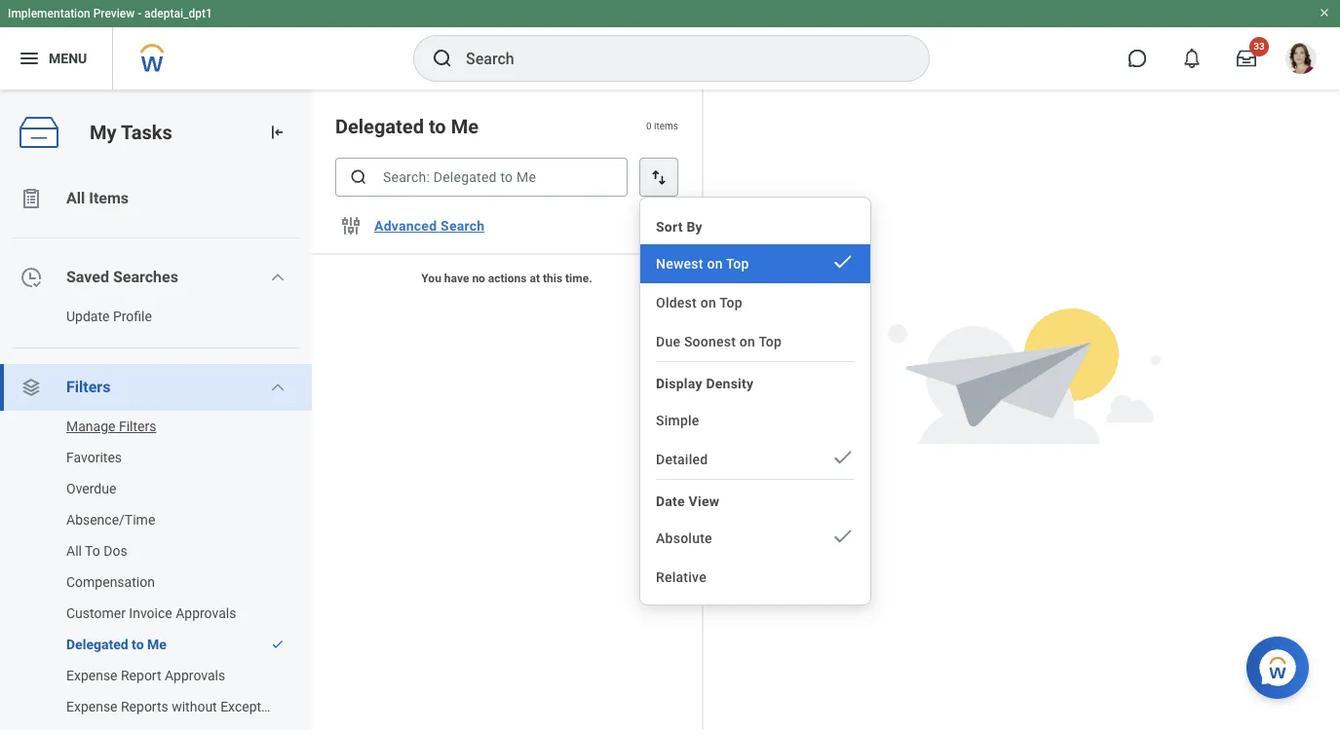 Task type: vqa. For each thing, say whether or not it's contained in the screenshot.
The Check Small image at the left bottom of page
no



Task type: locate. For each thing, give the bounding box(es) containing it.
notifications large image
[[1182, 49, 1202, 68]]

on
[[707, 256, 723, 272], [700, 295, 716, 311], [740, 334, 755, 350]]

expense for expense report approvals
[[66, 669, 117, 684]]

expense reports without exceptions
[[66, 700, 287, 715]]

date
[[656, 494, 685, 510]]

all left items
[[66, 189, 85, 208]]

customer invoice approvals
[[66, 606, 236, 622]]

profile
[[113, 309, 152, 325]]

0 vertical spatial delegated
[[335, 115, 424, 138]]

check image up oldest on top button
[[831, 250, 855, 274]]

Search Workday  search field
[[466, 37, 889, 80]]

3 check image from the top
[[831, 525, 855, 549]]

expense
[[66, 669, 117, 684], [66, 700, 117, 715]]

delegated to me
[[335, 115, 479, 138], [66, 637, 167, 653]]

on for newest
[[707, 256, 723, 272]]

sort image
[[649, 168, 669, 187]]

all items
[[66, 189, 129, 208]]

top for oldest on top
[[720, 295, 743, 311]]

to
[[429, 115, 446, 138], [132, 637, 144, 653]]

0 vertical spatial filters
[[66, 378, 110, 397]]

by
[[687, 219, 703, 235]]

approvals right the invoice
[[176, 606, 236, 622]]

chevron down image inside saved searches dropdown button
[[270, 270, 286, 286]]

overdue button
[[0, 474, 292, 505]]

chevron down image
[[270, 270, 286, 286], [270, 380, 286, 396]]

this
[[543, 272, 562, 286]]

expense report approvals
[[66, 669, 225, 684]]

0 vertical spatial delegated to me
[[335, 115, 479, 138]]

expense left the reports
[[66, 700, 117, 715]]

all inside button
[[66, 544, 82, 559]]

approvals for expense report approvals
[[165, 669, 225, 684]]

me
[[451, 115, 479, 138], [147, 637, 167, 653]]

on right oldest
[[700, 295, 716, 311]]

check image inside 'newest on top' button
[[831, 250, 855, 274]]

0 vertical spatial check image
[[831, 250, 855, 274]]

me down customer invoice approvals
[[147, 637, 167, 653]]

close environment banner image
[[1319, 7, 1330, 19]]

1 vertical spatial check image
[[831, 446, 855, 470]]

update profile
[[66, 309, 152, 325]]

detailed
[[656, 452, 708, 468]]

list
[[0, 175, 312, 731], [0, 411, 312, 731]]

implementation
[[8, 7, 90, 20]]

on inside button
[[740, 334, 755, 350]]

1 vertical spatial approvals
[[165, 669, 225, 684]]

soonest
[[684, 334, 736, 350]]

top
[[726, 256, 749, 272], [720, 295, 743, 311], [759, 334, 782, 350]]

delegated to me button
[[0, 630, 261, 661]]

1 vertical spatial chevron down image
[[270, 380, 286, 396]]

top for newest on top
[[726, 256, 749, 272]]

profile logan mcneil image
[[1286, 43, 1317, 78]]

delegated to me down customer
[[66, 637, 167, 653]]

compensation
[[66, 575, 155, 591]]

report
[[121, 669, 161, 684]]

delegated inside 'item list' element
[[335, 115, 424, 138]]

saved
[[66, 268, 109, 287]]

to up report
[[132, 637, 144, 653]]

preview
[[93, 7, 135, 20]]

2 vertical spatial check image
[[831, 525, 855, 549]]

menu
[[640, 206, 870, 597]]

menu containing sort by
[[640, 206, 870, 597]]

display density
[[656, 376, 754, 392]]

all for all items
[[66, 189, 85, 208]]

1 vertical spatial delegated to me
[[66, 637, 167, 653]]

0 vertical spatial expense
[[66, 669, 117, 684]]

1 horizontal spatial delegated to me
[[335, 115, 479, 138]]

1 vertical spatial expense
[[66, 700, 117, 715]]

expense report approvals button
[[0, 661, 292, 692]]

1 list from the top
[[0, 175, 312, 731]]

my tasks
[[90, 120, 172, 144]]

0 vertical spatial approvals
[[176, 606, 236, 622]]

delegated to me up search image
[[335, 115, 479, 138]]

to up search: delegated to me text field on the left of the page
[[429, 115, 446, 138]]

compensation button
[[0, 567, 292, 598]]

justify image
[[18, 47, 41, 70]]

advanced
[[374, 218, 437, 234]]

transformation import image
[[267, 123, 287, 142]]

expense for expense reports without exceptions
[[66, 700, 117, 715]]

1 vertical spatial to
[[132, 637, 144, 653]]

33
[[1254, 41, 1265, 52]]

absolute
[[656, 531, 712, 547]]

my
[[90, 120, 117, 144]]

newest on top
[[656, 256, 749, 272]]

expense left report
[[66, 669, 117, 684]]

0
[[646, 121, 652, 132]]

1 vertical spatial on
[[700, 295, 716, 311]]

1 horizontal spatial delegated
[[335, 115, 424, 138]]

1 horizontal spatial to
[[429, 115, 446, 138]]

on right soonest
[[740, 334, 755, 350]]

0 vertical spatial me
[[451, 115, 479, 138]]

2 chevron down image from the top
[[270, 380, 286, 396]]

implementation preview -   adeptai_dpt1
[[8, 7, 212, 20]]

check image
[[831, 250, 855, 274], [831, 446, 855, 470], [831, 525, 855, 549]]

0 horizontal spatial delegated to me
[[66, 637, 167, 653]]

1 vertical spatial top
[[720, 295, 743, 311]]

top up due soonest on top
[[720, 295, 743, 311]]

1 vertical spatial all
[[66, 544, 82, 559]]

filters button
[[0, 365, 312, 411]]

simple button
[[640, 402, 870, 441]]

check image inside detailed button
[[831, 446, 855, 470]]

1 check image from the top
[[831, 250, 855, 274]]

2 check image from the top
[[831, 446, 855, 470]]

due soonest on top
[[656, 334, 782, 350]]

newest
[[656, 256, 703, 272]]

0 horizontal spatial to
[[132, 637, 144, 653]]

configure image
[[339, 214, 363, 238]]

top up oldest on top button
[[726, 256, 749, 272]]

1 vertical spatial delegated
[[66, 637, 128, 653]]

all to dos
[[66, 544, 127, 559]]

all items button
[[0, 175, 312, 222]]

dos
[[104, 544, 127, 559]]

1 horizontal spatial filters
[[119, 419, 156, 435]]

0 vertical spatial chevron down image
[[270, 270, 286, 286]]

check image down the simple button
[[831, 446, 855, 470]]

without
[[172, 700, 217, 715]]

exceptions
[[220, 700, 287, 715]]

item list element
[[312, 90, 704, 731]]

chevron down image for filters
[[270, 380, 286, 396]]

2 expense from the top
[[66, 700, 117, 715]]

filters up "favorites" button
[[119, 419, 156, 435]]

menu
[[49, 50, 87, 66]]

approvals
[[176, 606, 236, 622], [165, 669, 225, 684]]

2 vertical spatial on
[[740, 334, 755, 350]]

0 vertical spatial top
[[726, 256, 749, 272]]

top down oldest on top button
[[759, 334, 782, 350]]

check image up "relative" button
[[831, 525, 855, 549]]

list containing manage filters
[[0, 411, 312, 731]]

delegated down customer
[[66, 637, 128, 653]]

0 vertical spatial to
[[429, 115, 446, 138]]

Search: Delegated to Me text field
[[335, 158, 628, 197]]

all left to
[[66, 544, 82, 559]]

check image inside absolute "button"
[[831, 525, 855, 549]]

1 all from the top
[[66, 189, 85, 208]]

on right newest
[[707, 256, 723, 272]]

have
[[444, 272, 469, 286]]

view
[[689, 494, 720, 510]]

2 vertical spatial top
[[759, 334, 782, 350]]

tasks
[[121, 120, 172, 144]]

to
[[85, 544, 100, 559]]

1 chevron down image from the top
[[270, 270, 286, 286]]

menu banner
[[0, 0, 1340, 90]]

delegated up search image
[[335, 115, 424, 138]]

1 expense from the top
[[66, 669, 117, 684]]

2 all from the top
[[66, 544, 82, 559]]

chevron down image inside filters dropdown button
[[270, 380, 286, 396]]

0 horizontal spatial filters
[[66, 378, 110, 397]]

0 horizontal spatial me
[[147, 637, 167, 653]]

search
[[441, 218, 485, 234]]

0 vertical spatial on
[[707, 256, 723, 272]]

1 vertical spatial me
[[147, 637, 167, 653]]

my tasks element
[[0, 90, 312, 731]]

check image for newest on top
[[831, 250, 855, 274]]

update
[[66, 309, 110, 325]]

2 list from the top
[[0, 411, 312, 731]]

all to dos button
[[0, 536, 292, 567]]

approvals up without
[[165, 669, 225, 684]]

filters
[[66, 378, 110, 397], [119, 419, 156, 435]]

all inside button
[[66, 189, 85, 208]]

filters up manage
[[66, 378, 110, 397]]

date view
[[656, 494, 720, 510]]

1 horizontal spatial me
[[451, 115, 479, 138]]

0 horizontal spatial delegated
[[66, 637, 128, 653]]

me up search: delegated to me text field on the left of the page
[[451, 115, 479, 138]]

delegated to me inside 'item list' element
[[335, 115, 479, 138]]

reports
[[121, 700, 168, 715]]

delegated
[[335, 115, 424, 138], [66, 637, 128, 653]]

0 vertical spatial all
[[66, 189, 85, 208]]

menu button
[[0, 27, 112, 90]]

delegated to me inside button
[[66, 637, 167, 653]]

1 vertical spatial filters
[[119, 419, 156, 435]]



Task type: describe. For each thing, give the bounding box(es) containing it.
to inside 'item list' element
[[429, 115, 446, 138]]

sort
[[656, 219, 683, 235]]

at
[[530, 272, 540, 286]]

all for all to dos
[[66, 544, 82, 559]]

newest on top button
[[640, 245, 870, 284]]

density
[[706, 376, 754, 392]]

clock check image
[[19, 266, 43, 289]]

on for oldest
[[700, 295, 716, 311]]

due soonest on top button
[[640, 323, 870, 362]]

top inside button
[[759, 334, 782, 350]]

oldest
[[656, 295, 697, 311]]

searches
[[113, 268, 178, 287]]

actions
[[488, 272, 527, 286]]

inbox large image
[[1237, 49, 1256, 68]]

saved searches button
[[0, 254, 312, 301]]

approvals for customer invoice approvals
[[176, 606, 236, 622]]

customer invoice approvals button
[[0, 598, 292, 630]]

oldest on top
[[656, 295, 743, 311]]

due
[[656, 334, 680, 350]]

absence/time
[[66, 513, 155, 528]]

0 items
[[646, 121, 678, 132]]

perspective image
[[19, 376, 43, 400]]

favorites
[[66, 450, 122, 466]]

manage filters
[[66, 419, 156, 435]]

favorites button
[[0, 442, 292, 474]]

absence/time button
[[0, 505, 292, 536]]

sort by
[[656, 219, 703, 235]]

customer
[[66, 606, 126, 622]]

expense reports without exceptions button
[[0, 692, 292, 723]]

list containing all items
[[0, 175, 312, 731]]

items
[[654, 121, 678, 132]]

absolute button
[[640, 519, 870, 558]]

oldest on top button
[[640, 284, 870, 323]]

chevron down image for saved searches
[[270, 270, 286, 286]]

search image
[[349, 168, 368, 187]]

check image for absolute
[[831, 525, 855, 549]]

relative button
[[640, 558, 870, 597]]

detailed button
[[640, 441, 870, 480]]

manage
[[66, 419, 115, 435]]

adeptai_dpt1
[[144, 7, 212, 20]]

clipboard image
[[19, 187, 43, 211]]

filters inside filters dropdown button
[[66, 378, 110, 397]]

you
[[421, 272, 441, 286]]

-
[[138, 7, 141, 20]]

manage filters button
[[0, 411, 292, 442]]

you have no actions at this time.
[[421, 272, 592, 286]]

check image for detailed
[[831, 446, 855, 470]]

advanced search button
[[366, 207, 492, 246]]

simple
[[656, 413, 699, 429]]

invoice
[[129, 606, 172, 622]]

search image
[[431, 47, 454, 70]]

me inside delegated to me button
[[147, 637, 167, 653]]

delegated inside button
[[66, 637, 128, 653]]

overdue
[[66, 481, 116, 497]]

time.
[[565, 272, 592, 286]]

update profile button
[[0, 301, 292, 332]]

no
[[472, 272, 485, 286]]

advanced search
[[374, 218, 485, 234]]

items
[[89, 189, 129, 208]]

me inside 'item list' element
[[451, 115, 479, 138]]

saved searches
[[66, 268, 178, 287]]

relative
[[656, 570, 707, 586]]

display
[[656, 376, 702, 392]]

33 button
[[1225, 37, 1269, 80]]

filters inside manage filters button
[[119, 419, 156, 435]]

check image
[[271, 638, 285, 652]]

to inside button
[[132, 637, 144, 653]]



